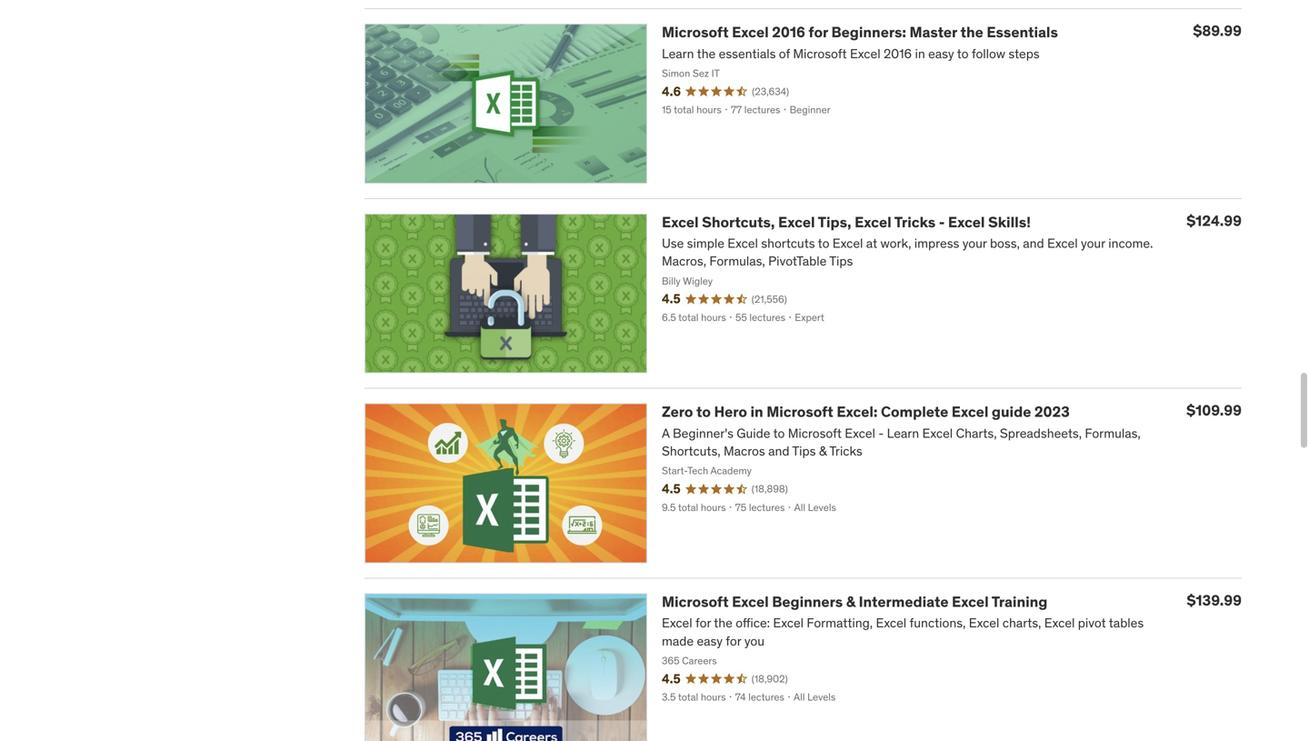Task type: locate. For each thing, give the bounding box(es) containing it.
microsoft for beginners
[[662, 593, 729, 611]]

to
[[697, 403, 711, 421]]

microsoft excel beginners & intermediate excel training
[[662, 593, 1048, 611]]

excel
[[732, 23, 769, 41], [662, 213, 699, 231], [778, 213, 815, 231], [855, 213, 892, 231], [948, 213, 985, 231], [952, 403, 989, 421], [732, 593, 769, 611], [952, 593, 989, 611]]

2023
[[1035, 403, 1070, 421]]

2 vertical spatial microsoft
[[662, 593, 729, 611]]

complete
[[881, 403, 949, 421]]

excel left beginners
[[732, 593, 769, 611]]

$139.99
[[1187, 591, 1242, 610]]

$124.99
[[1187, 211, 1242, 230]]

the
[[961, 23, 984, 41]]

guide
[[992, 403, 1032, 421]]

2016
[[772, 23, 806, 41]]

0 vertical spatial microsoft
[[662, 23, 729, 41]]

excel shortcuts, excel tips, excel tricks - excel skills!
[[662, 213, 1031, 231]]

&
[[846, 593, 856, 611]]

excel:
[[837, 403, 878, 421]]

intermediate
[[859, 593, 949, 611]]

excel shortcuts, excel tips, excel tricks - excel skills! link
[[662, 213, 1031, 231]]

microsoft
[[662, 23, 729, 41], [767, 403, 834, 421], [662, 593, 729, 611]]

1 vertical spatial microsoft
[[767, 403, 834, 421]]

zero
[[662, 403, 693, 421]]

excel left shortcuts,
[[662, 213, 699, 231]]

$109.99
[[1187, 401, 1242, 420]]

master
[[910, 23, 958, 41]]

excel left guide
[[952, 403, 989, 421]]

beginners
[[772, 593, 843, 611]]

tips,
[[818, 213, 852, 231]]

shortcuts,
[[702, 213, 775, 231]]



Task type: vqa. For each thing, say whether or not it's contained in the screenshot.
Hero
yes



Task type: describe. For each thing, give the bounding box(es) containing it.
excel right tips,
[[855, 213, 892, 231]]

essentials
[[987, 23, 1058, 41]]

training
[[992, 593, 1048, 611]]

$89.99
[[1194, 21, 1242, 40]]

microsoft excel 2016 for beginners: master the essentials
[[662, 23, 1058, 41]]

hero
[[714, 403, 747, 421]]

excel left 2016
[[732, 23, 769, 41]]

microsoft excel beginners & intermediate excel training link
[[662, 593, 1048, 611]]

zero to hero in microsoft excel: complete excel guide 2023
[[662, 403, 1070, 421]]

excel left the training
[[952, 593, 989, 611]]

excel left tips,
[[778, 213, 815, 231]]

for
[[809, 23, 828, 41]]

microsoft for 2016
[[662, 23, 729, 41]]

excel right -
[[948, 213, 985, 231]]

in
[[751, 403, 764, 421]]

beginners:
[[832, 23, 907, 41]]

microsoft excel 2016 for beginners: master the essentials link
[[662, 23, 1058, 41]]

zero to hero in microsoft excel: complete excel guide 2023 link
[[662, 403, 1070, 421]]

tricks
[[895, 213, 936, 231]]

skills!
[[989, 213, 1031, 231]]

-
[[939, 213, 945, 231]]



